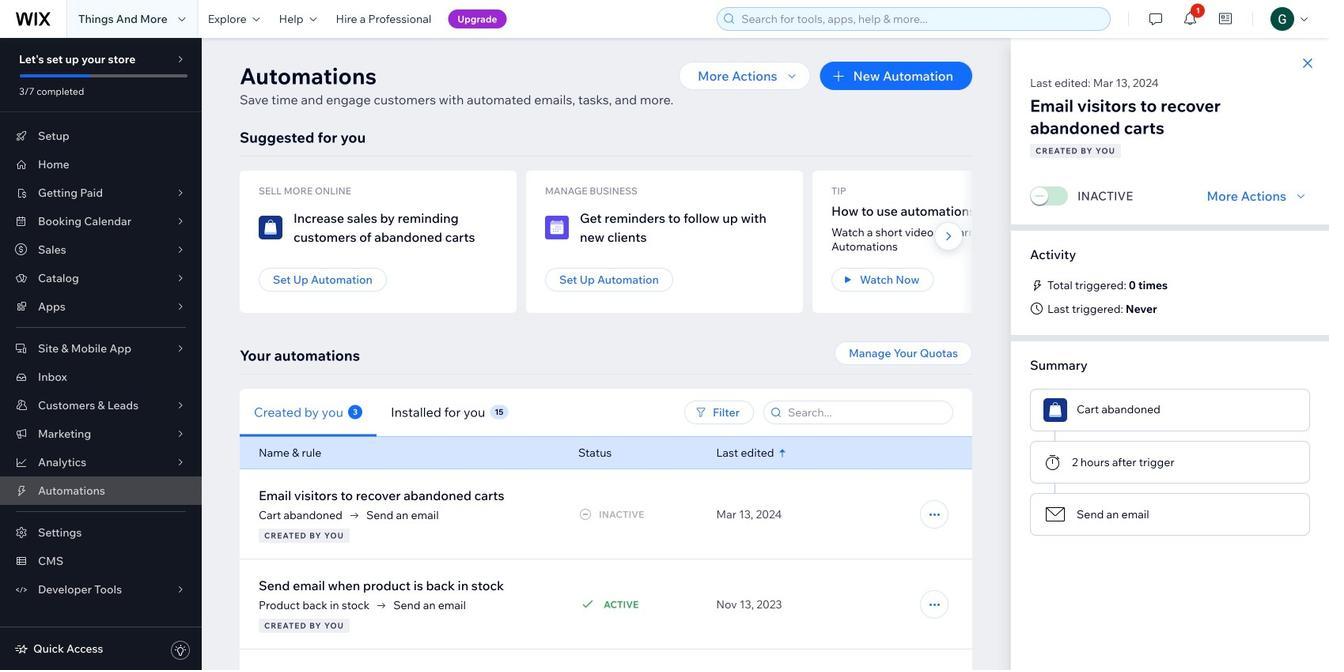 Task type: locate. For each thing, give the bounding box(es) containing it.
category image
[[545, 216, 569, 240], [1044, 503, 1067, 527]]

list
[[240, 171, 1329, 313]]

category image
[[259, 216, 282, 240], [1044, 399, 1067, 422]]

1 vertical spatial category image
[[1044, 503, 1067, 527]]

0 vertical spatial category image
[[545, 216, 569, 240]]

0 horizontal spatial category image
[[545, 216, 569, 240]]

1 vertical spatial category image
[[1044, 399, 1067, 422]]

0 vertical spatial category image
[[259, 216, 282, 240]]

Search for tools, apps, help & more... field
[[737, 8, 1105, 30]]

1 horizontal spatial category image
[[1044, 503, 1067, 527]]

0 horizontal spatial category image
[[259, 216, 282, 240]]

tab list
[[240, 389, 615, 437]]



Task type: describe. For each thing, give the bounding box(es) containing it.
1 horizontal spatial category image
[[1044, 399, 1067, 422]]

Search... field
[[783, 402, 948, 424]]

sidebar element
[[0, 38, 202, 671]]



Task type: vqa. For each thing, say whether or not it's contained in the screenshot.
POINT
no



